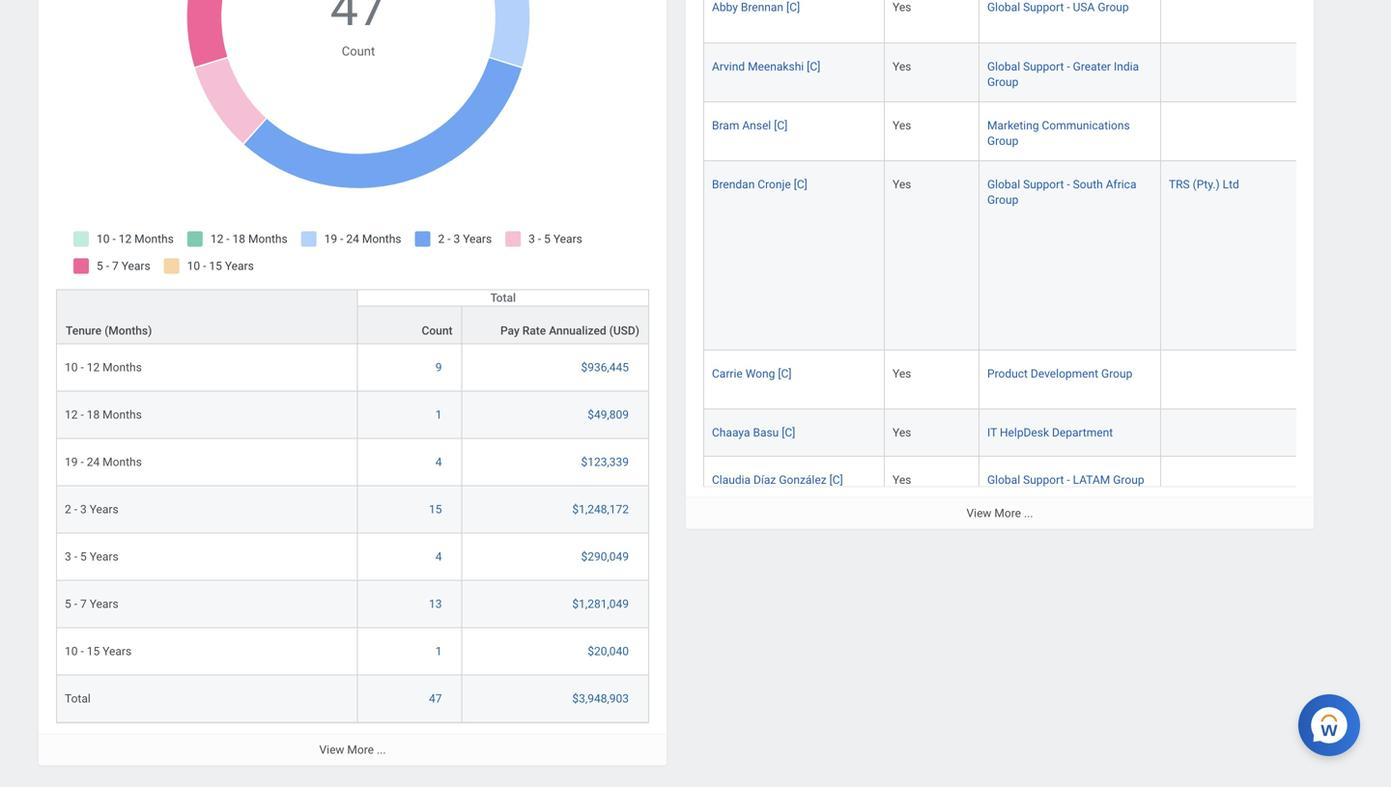 Task type: describe. For each thing, give the bounding box(es) containing it.
bram ansel [c] link
[[712, 115, 788, 132]]

9 button
[[435, 360, 445, 376]]

12 - 18 months element
[[65, 404, 142, 422]]

12 inside 10 - 12 months element
[[87, 361, 100, 374]]

carrie wong [c] link
[[712, 363, 792, 381]]

2
[[65, 503, 71, 517]]

months for 19 - 24 months
[[103, 456, 142, 469]]

3 - 5 years element
[[65, 546, 119, 564]]

chaaya
[[712, 426, 750, 440]]

47 button
[[429, 691, 445, 707]]

chaaya basu [c] link
[[712, 422, 795, 440]]

- inside global support - south africa group
[[1067, 178, 1070, 191]]

ltd
[[1223, 178, 1239, 191]]

arvind meenakshi [c]
[[712, 60, 821, 73]]

- left latam
[[1067, 474, 1070, 487]]

annualized
[[549, 324, 606, 338]]

$3,948,903
[[572, 692, 629, 706]]

tenure (months)
[[66, 324, 152, 338]]

47
[[429, 692, 442, 706]]

group inside "global support - greater india group"
[[987, 75, 1019, 89]]

helpdesk
[[1000, 426, 1049, 440]]

$123,339 button
[[581, 455, 632, 470]]

claudia díaz gonzález [c]
[[712, 474, 843, 487]]

$1,248,172 button
[[572, 502, 632, 518]]

global support - latam group link
[[987, 470, 1144, 487]]

carrie wong [c]
[[712, 367, 792, 381]]

bram
[[712, 119, 739, 132]]

global support - greater india group link
[[987, 56, 1139, 89]]

brendan cronje [c] link
[[712, 174, 808, 191]]

years for 3 - 5 years
[[90, 550, 119, 564]]

support for latam
[[1023, 474, 1064, 487]]

claudia díaz gonzález [c] link
[[712, 470, 843, 487]]

support for greater
[[1023, 60, 1064, 73]]

global support - usa group
[[987, 1, 1129, 14]]

india
[[1114, 60, 1139, 73]]

view more ... link for contingent worker analysis element
[[39, 734, 667, 766]]

cronje
[[758, 178, 791, 191]]

contingent worker analysis element
[[39, 0, 667, 766]]

$1,281,049 button
[[572, 597, 632, 612]]

tenure (months) button
[[57, 290, 357, 344]]

10 for 10 - 12 months
[[65, 361, 78, 374]]

7
[[80, 598, 87, 611]]

tenure
[[66, 324, 102, 338]]

1 button for $49,809
[[435, 407, 445, 423]]

2 - 3 years element
[[65, 499, 119, 517]]

it helpdesk department
[[987, 426, 1113, 440]]

global support - south africa group
[[987, 178, 1137, 207]]

4 button for $123,339
[[435, 455, 445, 470]]

$290,049
[[581, 550, 629, 564]]

- up the 5 - 7 years element
[[74, 550, 77, 564]]

0 horizontal spatial total
[[65, 692, 91, 706]]

$1,281,049
[[572, 598, 629, 611]]

10 - 15 years
[[65, 645, 132, 659]]

row containing 10 - 12 months
[[56, 345, 649, 392]]

meenakshi
[[748, 60, 804, 73]]

africa
[[1106, 178, 1137, 191]]

- right 19 at the bottom left of the page
[[81, 456, 84, 469]]

global support - south africa group link
[[987, 174, 1137, 207]]

group inside product development group "link"
[[1101, 367, 1133, 381]]

18
[[87, 408, 100, 422]]

10 for 10 - 15 years
[[65, 645, 78, 659]]

row containing carrie wong [c]
[[703, 351, 1391, 410]]

support for south
[[1023, 178, 1064, 191]]

global support - latam group
[[987, 474, 1144, 487]]

view more ... for contingent worker analysis element
[[319, 744, 386, 757]]

5 - 7 years
[[65, 598, 119, 611]]

[c] for arvind meenakshi [c]
[[807, 60, 821, 73]]

$20,040 button
[[588, 644, 632, 660]]

global for global support - south africa group
[[987, 178, 1020, 191]]

$123,339
[[581, 456, 629, 469]]

global for global support - latam group
[[987, 474, 1020, 487]]

row containing 5 - 7 years
[[56, 581, 649, 629]]

row containing abby brennan [c]
[[703, 0, 1391, 43]]

brendan cronje [c]
[[712, 178, 808, 191]]

$3,948,903 button
[[572, 691, 632, 707]]

row containing brendan cronje [c]
[[703, 161, 1391, 351]]

arvind meenakshi [c] link
[[712, 56, 821, 73]]

$49,809 button
[[588, 407, 632, 423]]

- down tenure
[[81, 361, 84, 374]]

communications
[[1042, 119, 1130, 132]]

4 for $290,049
[[435, 550, 442, 564]]

south
[[1073, 178, 1103, 191]]

group inside global support - south africa group
[[987, 193, 1019, 207]]

global support - greater india group
[[987, 60, 1139, 89]]

years for 2 - 3 years
[[90, 503, 119, 517]]

5 yes from the top
[[893, 367, 911, 381]]

count inside popup button
[[422, 324, 453, 338]]

brennan
[[741, 1, 784, 14]]

12 - 18 months
[[65, 408, 142, 422]]

1 for $49,809
[[435, 408, 442, 422]]

$936,445
[[581, 361, 629, 374]]

gonzález
[[779, 474, 827, 487]]

[c] for abby brennan [c]
[[786, 1, 800, 14]]

pay rate annualized (usd)
[[500, 324, 640, 338]]

13
[[429, 598, 442, 611]]

it helpdesk department link
[[987, 422, 1113, 440]]

- left 7
[[74, 598, 77, 611]]

basu
[[753, 426, 779, 440]]

chaaya basu [c]
[[712, 426, 795, 440]]

bram ansel [c]
[[712, 119, 788, 132]]

19 - 24 months
[[65, 456, 142, 469]]

years for 10 - 15 years
[[103, 645, 132, 659]]

(pty.)
[[1193, 178, 1220, 191]]

(months)
[[104, 324, 152, 338]]

view for all contingent workers with assets element
[[967, 507, 992, 520]]

arvind
[[712, 60, 745, 73]]

total button
[[358, 290, 648, 306]]

pay rate annualized (usd) button
[[462, 307, 648, 344]]

19
[[65, 456, 78, 469]]



Task type: locate. For each thing, give the bounding box(es) containing it.
1 vertical spatial view more ... link
[[39, 734, 667, 766]]

4 support from the top
[[1023, 474, 1064, 487]]

2 4 from the top
[[435, 550, 442, 564]]

support left south
[[1023, 178, 1064, 191]]

more for all contingent workers with assets element
[[995, 507, 1021, 520]]

total up pay
[[490, 291, 516, 305]]

1 vertical spatial 1 button
[[435, 644, 445, 660]]

abby brennan [c] link
[[712, 0, 800, 14]]

3 months from the top
[[103, 456, 142, 469]]

0 horizontal spatial ...
[[377, 744, 386, 757]]

marketing communications group
[[987, 119, 1130, 148]]

row containing chaaya basu [c]
[[703, 410, 1391, 457]]

latam
[[1073, 474, 1110, 487]]

(usd)
[[609, 324, 640, 338]]

4 yes from the top
[[893, 178, 911, 191]]

[c] right ansel
[[774, 119, 788, 132]]

development
[[1031, 367, 1099, 381]]

6 yes from the top
[[893, 426, 911, 440]]

group
[[1098, 1, 1129, 14], [987, 75, 1019, 89], [987, 134, 1019, 148], [987, 193, 1019, 207], [1101, 367, 1133, 381], [1113, 474, 1144, 487]]

1 vertical spatial 4 button
[[435, 549, 445, 565]]

10 down tenure
[[65, 361, 78, 374]]

- left 18
[[81, 408, 84, 422]]

1 vertical spatial ...
[[377, 744, 386, 757]]

row containing 2 - 3 years
[[56, 487, 649, 534]]

0 vertical spatial months
[[103, 361, 142, 374]]

5
[[80, 550, 87, 564], [65, 598, 71, 611]]

1 months from the top
[[103, 361, 142, 374]]

1 1 button from the top
[[435, 407, 445, 423]]

view more ... for all contingent workers with assets element
[[967, 507, 1033, 520]]

abby
[[712, 1, 738, 14]]

years for 5 - 7 years
[[90, 598, 119, 611]]

[c] right wong
[[778, 367, 792, 381]]

[c] inside arvind meenakshi [c] link
[[807, 60, 821, 73]]

view
[[967, 507, 992, 520], [319, 744, 344, 757]]

yes for global support - latam group
[[893, 474, 911, 487]]

marketing communications group link
[[987, 115, 1130, 148]]

12 left 18
[[65, 408, 78, 422]]

support left greater
[[1023, 60, 1064, 73]]

0 vertical spatial 5
[[80, 550, 87, 564]]

0 vertical spatial 15
[[429, 503, 442, 517]]

0 horizontal spatial view
[[319, 744, 344, 757]]

months right "24"
[[103, 456, 142, 469]]

1 button for $20,040
[[435, 644, 445, 660]]

2 1 from the top
[[435, 645, 442, 659]]

product
[[987, 367, 1028, 381]]

1 horizontal spatial view more ... link
[[686, 497, 1314, 529]]

support for usa
[[1023, 1, 1064, 14]]

months for 10 - 12 months
[[103, 361, 142, 374]]

months down (months)
[[103, 361, 142, 374]]

4 button for $290,049
[[435, 549, 445, 565]]

0 vertical spatial ...
[[1024, 507, 1033, 520]]

support down "it helpdesk department"
[[1023, 474, 1064, 487]]

1 vertical spatial 3
[[65, 550, 71, 564]]

1 4 button from the top
[[435, 455, 445, 470]]

[c] right basu
[[782, 426, 795, 440]]

trs
[[1169, 178, 1190, 191]]

-
[[1067, 1, 1070, 14], [1067, 60, 1070, 73], [1067, 178, 1070, 191], [81, 361, 84, 374], [81, 408, 84, 422], [81, 456, 84, 469], [1067, 474, 1070, 487], [74, 503, 77, 517], [74, 550, 77, 564], [74, 598, 77, 611], [81, 645, 84, 659]]

4 button up "13" button
[[435, 549, 445, 565]]

0 horizontal spatial 12
[[65, 408, 78, 422]]

view for contingent worker analysis element
[[319, 744, 344, 757]]

years right 2
[[90, 503, 119, 517]]

support inside "global support - greater india group"
[[1023, 60, 1064, 73]]

1 global from the top
[[987, 1, 1020, 14]]

[c] for brendan cronje [c]
[[794, 178, 808, 191]]

- inside "global support - greater india group"
[[1067, 60, 1070, 73]]

[c] inside the chaaya basu [c] link
[[782, 426, 795, 440]]

2 10 from the top
[[65, 645, 78, 659]]

view inside all contingent workers with assets element
[[967, 507, 992, 520]]

- up total element
[[81, 645, 84, 659]]

0 vertical spatial 3
[[80, 503, 87, 517]]

10 - 12 months
[[65, 361, 142, 374]]

it
[[987, 426, 997, 440]]

1 vertical spatial more
[[347, 744, 374, 757]]

2 vertical spatial months
[[103, 456, 142, 469]]

[c] right cronje
[[794, 178, 808, 191]]

1 horizontal spatial more
[[995, 507, 1021, 520]]

$290,049 button
[[581, 549, 632, 565]]

12 down tenure
[[87, 361, 100, 374]]

2 yes from the top
[[893, 60, 911, 73]]

4 button up 15 button
[[435, 455, 445, 470]]

brendan
[[712, 178, 755, 191]]

global inside "global support - greater india group"
[[987, 60, 1020, 73]]

row containing 19 - 24 months
[[56, 439, 649, 487]]

1 down 9 button
[[435, 408, 442, 422]]

row containing 3 - 5 years
[[56, 534, 649, 581]]

more inside contingent worker analysis element
[[347, 744, 374, 757]]

[c] inside brendan cronje [c] link
[[794, 178, 808, 191]]

1 vertical spatial view
[[319, 744, 344, 757]]

1 vertical spatial 5
[[65, 598, 71, 611]]

1 vertical spatial view more ...
[[319, 744, 386, 757]]

row containing bram ansel [c]
[[703, 102, 1391, 161]]

rate
[[522, 324, 546, 338]]

1 4 from the top
[[435, 456, 442, 469]]

- left usa
[[1067, 1, 1070, 14]]

1 horizontal spatial ...
[[1024, 507, 1033, 520]]

support inside global support - south africa group
[[1023, 178, 1064, 191]]

view inside contingent worker analysis element
[[319, 744, 344, 757]]

0 vertical spatial 4
[[435, 456, 442, 469]]

support left usa
[[1023, 1, 1064, 14]]

1 down "13" button
[[435, 645, 442, 659]]

1 vertical spatial total
[[65, 692, 91, 706]]

9
[[435, 361, 442, 374]]

$20,040
[[588, 645, 629, 659]]

2 4 button from the top
[[435, 549, 445, 565]]

5 up the 5 - 7 years element
[[80, 550, 87, 564]]

yes for global support - usa group
[[893, 1, 911, 14]]

10 - 15 years element
[[65, 641, 132, 659]]

[c] for chaaya basu [c]
[[782, 426, 795, 440]]

3
[[80, 503, 87, 517], [65, 550, 71, 564]]

row
[[703, 0, 1391, 43], [703, 43, 1391, 102], [703, 102, 1391, 161], [703, 161, 1391, 351], [56, 289, 649, 345], [56, 306, 649, 345], [56, 345, 649, 392], [703, 351, 1391, 410], [56, 392, 649, 439], [703, 410, 1391, 457], [56, 439, 649, 487], [703, 457, 1391, 538], [56, 487, 649, 534], [56, 534, 649, 581], [56, 581, 649, 629], [56, 629, 649, 676], [56, 676, 649, 723]]

count button
[[358, 307, 461, 344]]

years
[[90, 503, 119, 517], [90, 550, 119, 564], [90, 598, 119, 611], [103, 645, 132, 659]]

ansel
[[742, 119, 771, 132]]

0 vertical spatial view
[[967, 507, 992, 520]]

4 up 15 button
[[435, 456, 442, 469]]

0 vertical spatial 4 button
[[435, 455, 445, 470]]

4 down 15 button
[[435, 550, 442, 564]]

13 button
[[429, 597, 445, 612]]

1 horizontal spatial 12
[[87, 361, 100, 374]]

group inside global support - usa group link
[[1098, 1, 1129, 14]]

3 right 2
[[80, 503, 87, 517]]

0 vertical spatial 1 button
[[435, 407, 445, 423]]

1 horizontal spatial view
[[967, 507, 992, 520]]

- left south
[[1067, 178, 1070, 191]]

abby brennan [c]
[[712, 1, 800, 14]]

2 - 3 years
[[65, 503, 119, 517]]

more for contingent worker analysis element
[[347, 744, 374, 757]]

global inside global support - south africa group
[[987, 178, 1020, 191]]

1 yes from the top
[[893, 1, 911, 14]]

[c] inside the claudia díaz gonzález [c] link
[[830, 474, 843, 487]]

1 vertical spatial 12
[[65, 408, 78, 422]]

1 vertical spatial count
[[422, 324, 453, 338]]

4 global from the top
[[987, 474, 1020, 487]]

years down 5 - 7 years
[[103, 645, 132, 659]]

1 horizontal spatial 15
[[429, 503, 442, 517]]

10
[[65, 361, 78, 374], [65, 645, 78, 659]]

greater
[[1073, 60, 1111, 73]]

0 vertical spatial more
[[995, 507, 1021, 520]]

[c] for carrie wong [c]
[[778, 367, 792, 381]]

1 vertical spatial 10
[[65, 645, 78, 659]]

... inside contingent worker analysis element
[[377, 744, 386, 757]]

1 vertical spatial 4
[[435, 550, 442, 564]]

- right 2
[[74, 503, 77, 517]]

yes for marketing communications group
[[893, 119, 911, 132]]

19 - 24 months element
[[65, 452, 142, 469]]

[c] for bram ansel [c]
[[774, 119, 788, 132]]

2 1 button from the top
[[435, 644, 445, 660]]

0 horizontal spatial view more ... link
[[39, 734, 667, 766]]

department
[[1052, 426, 1113, 440]]

[c] right meenakshi
[[807, 60, 821, 73]]

months for 12 - 18 months
[[103, 408, 142, 422]]

[c] right gonzález on the bottom of the page
[[830, 474, 843, 487]]

4 for $123,339
[[435, 456, 442, 469]]

wong
[[746, 367, 775, 381]]

yes
[[893, 1, 911, 14], [893, 60, 911, 73], [893, 119, 911, 132], [893, 178, 911, 191], [893, 367, 911, 381], [893, 426, 911, 440], [893, 474, 911, 487]]

global left usa
[[987, 1, 1020, 14]]

0 horizontal spatial 5
[[65, 598, 71, 611]]

10 - 12 months element
[[65, 357, 142, 374]]

trs (pty.) ltd link
[[1169, 174, 1239, 191]]

pay
[[500, 324, 520, 338]]

... for all contingent workers with assets element
[[1024, 507, 1033, 520]]

1 horizontal spatial 5
[[80, 550, 87, 564]]

[c] inside the carrie wong [c] link
[[778, 367, 792, 381]]

years up the 5 - 7 years element
[[90, 550, 119, 564]]

0 vertical spatial total
[[490, 291, 516, 305]]

1 horizontal spatial count
[[422, 324, 453, 338]]

yes for global support - greater india group
[[893, 60, 911, 73]]

global support - usa group link
[[987, 0, 1129, 14]]

24
[[87, 456, 100, 469]]

global for global support - greater india group
[[987, 60, 1020, 73]]

0 vertical spatial 12
[[87, 361, 100, 374]]

usa
[[1073, 1, 1095, 14]]

product development group
[[987, 367, 1133, 381]]

total element
[[65, 689, 91, 706]]

total inside popup button
[[490, 291, 516, 305]]

row containing arvind meenakshi [c]
[[703, 43, 1391, 102]]

group inside marketing communications group
[[987, 134, 1019, 148]]

15 inside button
[[429, 503, 442, 517]]

support
[[1023, 1, 1064, 14], [1023, 60, 1064, 73], [1023, 178, 1064, 191], [1023, 474, 1064, 487]]

7 yes from the top
[[893, 474, 911, 487]]

row containing 12 - 18 months
[[56, 392, 649, 439]]

0 vertical spatial count
[[342, 44, 375, 58]]

1 vertical spatial 1
[[435, 645, 442, 659]]

5 left 7
[[65, 598, 71, 611]]

trs (pty.) ltd
[[1169, 178, 1239, 191]]

total
[[490, 291, 516, 305], [65, 692, 91, 706]]

4
[[435, 456, 442, 469], [435, 550, 442, 564]]

all contingent workers with assets element
[[686, 0, 1391, 724]]

[c] right brennan
[[786, 1, 800, 14]]

global down marketing
[[987, 178, 1020, 191]]

marketing
[[987, 119, 1039, 132]]

3 - 5 years
[[65, 550, 119, 564]]

0 horizontal spatial 15
[[87, 645, 100, 659]]

1 support from the top
[[1023, 1, 1064, 14]]

0 horizontal spatial count
[[342, 44, 375, 58]]

... inside all contingent workers with assets element
[[1024, 507, 1033, 520]]

2 support from the top
[[1023, 60, 1064, 73]]

total down 10 - 15 years
[[65, 692, 91, 706]]

5 inside '3 - 5 years' element
[[80, 550, 87, 564]]

global
[[987, 1, 1020, 14], [987, 60, 1020, 73], [987, 178, 1020, 191], [987, 474, 1020, 487]]

0 vertical spatial 10
[[65, 361, 78, 374]]

[c] inside abby brennan [c] link
[[786, 1, 800, 14]]

15 down 5 - 7 years
[[87, 645, 100, 659]]

yes for global support - south africa group
[[893, 178, 911, 191]]

row containing claudia díaz gonzález [c]
[[703, 457, 1391, 538]]

1 horizontal spatial view more ...
[[967, 507, 1033, 520]]

15 button
[[429, 502, 445, 518]]

3 yes from the top
[[893, 119, 911, 132]]

2 global from the top
[[987, 60, 1020, 73]]

0 horizontal spatial 3
[[65, 550, 71, 564]]

4 button
[[435, 455, 445, 470], [435, 549, 445, 565]]

group inside global support - latam group link
[[1113, 474, 1144, 487]]

- left greater
[[1067, 60, 1070, 73]]

claudia
[[712, 474, 751, 487]]

5 - 7 years element
[[65, 594, 119, 611]]

0 vertical spatial 1
[[435, 408, 442, 422]]

1 button down 9 button
[[435, 407, 445, 423]]

5 inside the 5 - 7 years element
[[65, 598, 71, 611]]

global for global support - usa group
[[987, 1, 1020, 14]]

1 10 from the top
[[65, 361, 78, 374]]

[c] inside the bram ansel [c] link
[[774, 119, 788, 132]]

1 horizontal spatial total
[[490, 291, 516, 305]]

2 months from the top
[[103, 408, 142, 422]]

3 down 2
[[65, 550, 71, 564]]

10 up total element
[[65, 645, 78, 659]]

1 vertical spatial months
[[103, 408, 142, 422]]

$936,445 button
[[581, 360, 632, 376]]

15 up 13
[[429, 503, 442, 517]]

1 button
[[435, 407, 445, 423], [435, 644, 445, 660]]

1 horizontal spatial 3
[[80, 503, 87, 517]]

0 vertical spatial view more ... link
[[686, 497, 1314, 529]]

more inside all contingent workers with assets element
[[995, 507, 1021, 520]]

3 global from the top
[[987, 178, 1020, 191]]

$49,809
[[588, 408, 629, 422]]

1 1 from the top
[[435, 408, 442, 422]]

carrie
[[712, 367, 743, 381]]

count
[[342, 44, 375, 58], [422, 324, 453, 338]]

months right 18
[[103, 408, 142, 422]]

0 horizontal spatial more
[[347, 744, 374, 757]]

view more ... link for all contingent workers with assets element
[[686, 497, 1314, 529]]

1 for $20,040
[[435, 645, 442, 659]]

view more ... inside all contingent workers with assets element
[[967, 507, 1033, 520]]

$1,248,172
[[572, 503, 629, 517]]

0 vertical spatial view more ...
[[967, 507, 1033, 520]]

global down it
[[987, 474, 1020, 487]]

global up marketing
[[987, 60, 1020, 73]]

1 button down "13" button
[[435, 644, 445, 660]]

1
[[435, 408, 442, 422], [435, 645, 442, 659]]

0 horizontal spatial view more ...
[[319, 744, 386, 757]]

1 vertical spatial 15
[[87, 645, 100, 659]]

row containing count
[[56, 306, 649, 345]]

view more ... inside contingent worker analysis element
[[319, 744, 386, 757]]

... for contingent worker analysis element
[[377, 744, 386, 757]]

3 support from the top
[[1023, 178, 1064, 191]]

years right 7
[[90, 598, 119, 611]]

row containing 10 - 15 years
[[56, 629, 649, 676]]

12 inside "12 - 18 months" element
[[65, 408, 78, 422]]



Task type: vqa. For each thing, say whether or not it's contained in the screenshot.
1st Add BUTTON from the bottom of the page
no



